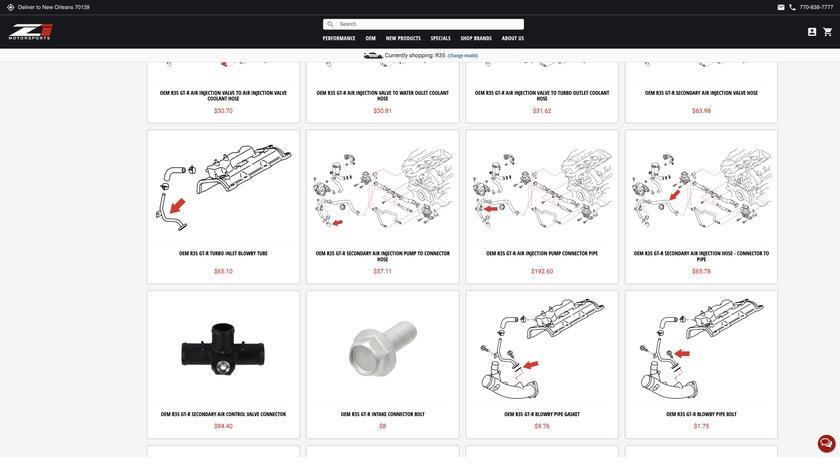 Task type: describe. For each thing, give the bounding box(es) containing it.
model)
[[465, 52, 478, 59]]

r35 for oem r35 gt-r blowby pipe bolt
[[678, 411, 685, 418]]

shop
[[461, 34, 473, 42]]

r for oem r35 gt-r intake connector bolt
[[368, 411, 370, 418]]

oem r35 gt-r secondary air control valve connector
[[161, 411, 286, 418]]

r for oem r35 gt-r air injection pump connector pipe
[[513, 250, 516, 257]]

gt- for oem r35 gt-r air injection valve to water oulet coolant hose
[[337, 89, 344, 96]]

injection inside oem r35 gt-r air injection valve to water oulet coolant hose
[[356, 89, 378, 96]]

mail link
[[777, 3, 786, 11]]

specials
[[431, 34, 451, 42]]

connector inside oem r35 gt-r secondary air injection hose - connector to pipe
[[737, 250, 763, 257]]

connector inside oem r35 gt-r secondary air injection pump to connector hose
[[425, 250, 450, 257]]

coolant inside oem r35 gt-r air injection valve to air injection valve coolant hose
[[208, 95, 227, 102]]

account_box link
[[806, 27, 820, 37]]

hose inside oem r35 gt-r air injection valve to water oulet coolant hose
[[378, 95, 388, 102]]

r for oem r35 gt-r secondary air control valve connector
[[188, 411, 191, 418]]

r35 for oem r35 gt-r intake connector bolt
[[352, 411, 360, 418]]

oem r35 gt-r secondary air injection pump to connector hose
[[316, 250, 450, 263]]

oem r35 gt-r intake connector bolt
[[341, 411, 425, 418]]

my_location
[[7, 3, 15, 11]]

(change model) link
[[448, 52, 478, 59]]

oem r35 gt-r air injection pump connector pipe
[[487, 250, 598, 257]]

$65.78
[[693, 268, 711, 275]]

air inside oem r35 gt-r secondary air injection pump to connector hose
[[373, 250, 380, 257]]

new products
[[386, 34, 421, 42]]

r for oem r35 gt-r secondary air injection valve hose
[[672, 89, 675, 96]]

gt- for oem r35 gt-r blowby pipe gasket
[[525, 411, 531, 418]]

us
[[519, 34, 524, 42]]

oem for oem r35 gt-r turbo inlet blowby tube
[[179, 250, 189, 257]]

r35 for oem r35 gt-r air injection valve to turbo outlet coolant hose
[[486, 89, 494, 96]]

performance
[[323, 34, 356, 42]]

$94.40
[[214, 423, 233, 430]]

phone link
[[789, 3, 834, 11]]

oem for oem r35 gt-r secondary air control valve connector
[[161, 411, 171, 418]]

intake
[[372, 411, 387, 418]]

$63.98
[[693, 107, 711, 114]]

secondary for oem r35 gt-r secondary air injection hose - connector to pipe
[[665, 250, 690, 257]]

oem for oem r35 gt-r secondary air injection valve hose
[[646, 89, 655, 96]]

blowby for oem r35 gt-r blowby pipe gasket
[[535, 411, 553, 418]]

r for oem r35 gt-r secondary air injection pump to connector hose
[[343, 250, 346, 257]]

shopping_cart link
[[821, 27, 834, 37]]

z1 motorsports logo image
[[8, 23, 54, 40]]

bolt for oem r35 gt-r blowby pipe bolt
[[727, 411, 737, 418]]

air inside oem r35 gt-r air injection valve to turbo outlet coolant hose
[[506, 89, 513, 96]]

shopping_cart
[[823, 27, 834, 37]]

to inside oem r35 gt-r secondary air injection hose - connector to pipe
[[764, 250, 769, 257]]

oem for oem r35 gt-r secondary air injection pump to connector hose
[[316, 250, 326, 257]]

r35 for oem r35 gt-r air injection valve to water oulet coolant hose
[[328, 89, 336, 96]]

bolt for oem r35 gt-r intake connector bolt
[[415, 411, 425, 418]]

new
[[386, 34, 397, 42]]

gt- for oem r35 gt-r blowby pipe bolt
[[687, 411, 694, 418]]

-
[[734, 250, 736, 257]]

shop brands
[[461, 34, 492, 42]]

valve inside oem r35 gt-r air injection valve to water oulet coolant hose
[[379, 89, 392, 96]]

secondary for oem r35 gt-r secondary air control valve connector
[[192, 411, 216, 418]]

injection inside oem r35 gt-r secondary air injection hose - connector to pipe
[[699, 250, 721, 257]]

gt- for oem r35 gt-r secondary air injection hose - connector to pipe
[[654, 250, 661, 257]]

r for oem r35 gt-r air injection valve to turbo outlet coolant hose
[[502, 89, 505, 96]]

new products link
[[386, 34, 421, 42]]

about us
[[502, 34, 524, 42]]

hose inside oem r35 gt-r air injection valve to turbo outlet coolant hose
[[537, 95, 548, 102]]

$192.60
[[531, 268, 553, 275]]

oem for oem r35 gt-r air injection valve to turbo outlet coolant hose
[[475, 89, 485, 96]]

inlet
[[225, 250, 237, 257]]

2 pump from the left
[[549, 250, 561, 257]]

air inside oem r35 gt-r air injection valve to water oulet coolant hose
[[348, 89, 355, 96]]

r for oem r35 gt-r secondary air injection hose - connector to pipe
[[661, 250, 664, 257]]

gt- for oem r35 gt-r air injection valve to turbo outlet coolant hose
[[495, 89, 502, 96]]

to for water
[[393, 89, 398, 96]]

control
[[226, 411, 245, 418]]

oem link
[[366, 34, 376, 42]]

shop brands link
[[461, 34, 492, 42]]

oem r35 gt-r turbo inlet blowby tube
[[179, 250, 268, 257]]

mail
[[777, 3, 786, 11]]

about
[[502, 34, 517, 42]]

oem r35 gt-r air injection valve to air injection valve coolant hose
[[160, 89, 287, 102]]

valve inside oem r35 gt-r air injection valve to turbo outlet coolant hose
[[537, 89, 550, 96]]

currently
[[385, 52, 408, 59]]

$65.10
[[214, 268, 233, 275]]

gasket
[[565, 411, 580, 418]]

mail phone
[[777, 3, 797, 11]]

oulet
[[415, 89, 428, 96]]



Task type: locate. For each thing, give the bounding box(es) containing it.
gt- for oem r35 gt-r secondary air injection valve hose
[[666, 89, 672, 96]]

1 horizontal spatial bolt
[[727, 411, 737, 418]]

r35 for oem r35 gt-r secondary air injection pump to connector hose
[[327, 250, 335, 257]]

0 horizontal spatial turbo
[[210, 250, 224, 257]]

to inside oem r35 gt-r secondary air injection pump to connector hose
[[418, 250, 423, 257]]

gt- inside oem r35 gt-r secondary air injection hose - connector to pipe
[[654, 250, 661, 257]]

1 horizontal spatial coolant
[[429, 89, 449, 96]]

r35 inside oem r35 gt-r air injection valve to air injection valve coolant hose
[[171, 89, 179, 96]]

brands
[[474, 34, 492, 42]]

coolant inside oem r35 gt-r air injection valve to water oulet coolant hose
[[429, 89, 449, 96]]

oem for oem r35 gt-r blowby pipe bolt
[[667, 411, 676, 418]]

turbo left outlet on the top right of page
[[558, 89, 572, 96]]

secondary inside oem r35 gt-r secondary air injection pump to connector hose
[[347, 250, 371, 257]]

air
[[191, 89, 198, 96], [243, 89, 250, 96], [348, 89, 355, 96], [506, 89, 513, 96], [702, 89, 709, 96], [373, 250, 380, 257], [517, 250, 525, 257], [691, 250, 698, 257], [218, 411, 225, 418]]

r for oem r35 gt-r blowby pipe gasket
[[531, 411, 534, 418]]

to inside oem r35 gt-r air injection valve to air injection valve coolant hose
[[236, 89, 242, 96]]

oem r35 gt-r blowby pipe gasket
[[505, 411, 580, 418]]

oem r35 gt-r blowby pipe bolt
[[667, 411, 737, 418]]

r35 for oem r35 gt-r secondary air injection valve hose
[[657, 89, 664, 96]]

r35 inside oem r35 gt-r air injection valve to water oulet coolant hose
[[328, 89, 336, 96]]

r for oem r35 gt-r air injection valve to air injection valve coolant hose
[[187, 89, 190, 96]]

secondary for oem r35 gt-r secondary air injection valve hose
[[676, 89, 701, 96]]

r
[[187, 89, 190, 96], [344, 89, 346, 96], [502, 89, 505, 96], [672, 89, 675, 96], [206, 250, 209, 257], [343, 250, 346, 257], [513, 250, 516, 257], [661, 250, 664, 257], [188, 411, 191, 418], [368, 411, 370, 418], [531, 411, 534, 418], [694, 411, 696, 418]]

oem r35 gt-r secondary air injection valve hose
[[646, 89, 758, 96]]

hose inside oem r35 gt-r air injection valve to air injection valve coolant hose
[[229, 95, 239, 102]]

to for turbo
[[551, 89, 557, 96]]

$8
[[380, 423, 386, 430]]

r inside oem r35 gt-r air injection valve to air injection valve coolant hose
[[187, 89, 190, 96]]

oem inside oem r35 gt-r secondary air injection pump to connector hose
[[316, 250, 326, 257]]

0 horizontal spatial blowby
[[238, 250, 256, 257]]

currently shopping: r35 (change model)
[[385, 52, 478, 59]]

r35 for oem r35 gt-r turbo inlet blowby tube
[[190, 250, 198, 257]]

r35 inside oem r35 gt-r air injection valve to turbo outlet coolant hose
[[486, 89, 494, 96]]

gt-
[[180, 89, 187, 96], [337, 89, 344, 96], [495, 89, 502, 96], [666, 89, 672, 96], [199, 250, 206, 257], [336, 250, 343, 257], [507, 250, 513, 257], [654, 250, 661, 257], [181, 411, 188, 418], [361, 411, 368, 418], [525, 411, 531, 418], [687, 411, 694, 418]]

$30.70
[[214, 107, 233, 114]]

r inside oem r35 gt-r secondary air injection pump to connector hose
[[343, 250, 346, 257]]

1 horizontal spatial pump
[[549, 250, 561, 257]]

0 horizontal spatial pump
[[404, 250, 416, 257]]

1 horizontal spatial blowby
[[535, 411, 553, 418]]

search
[[327, 20, 335, 28]]

pipe inside oem r35 gt-r secondary air injection hose - connector to pipe
[[697, 256, 706, 263]]

oem r35 gt-r air injection valve to turbo outlet coolant hose
[[475, 89, 610, 102]]

pipe
[[589, 250, 598, 257], [697, 256, 706, 263], [554, 411, 563, 418], [716, 411, 725, 418]]

account_box
[[807, 27, 818, 37]]

hose inside oem r35 gt-r secondary air injection pump to connector hose
[[378, 256, 388, 263]]

performance link
[[323, 34, 356, 42]]

pump
[[404, 250, 416, 257], [549, 250, 561, 257]]

oem inside oem r35 gt-r air injection valve to air injection valve coolant hose
[[160, 89, 170, 96]]

coolant right outlet on the top right of page
[[590, 89, 610, 96]]

r35 for oem r35 gt-r blowby pipe gasket
[[516, 411, 523, 418]]

about us link
[[502, 34, 524, 42]]

oem r35 gt-r air injection valve to water oulet coolant hose
[[317, 89, 449, 102]]

pump inside oem r35 gt-r secondary air injection pump to connector hose
[[404, 250, 416, 257]]

hose inside oem r35 gt-r secondary air injection hose - connector to pipe
[[722, 250, 733, 257]]

r for oem r35 gt-r blowby pipe bolt
[[694, 411, 696, 418]]

r35 for oem r35 gt-r secondary air injection hose - connector to pipe
[[645, 250, 653, 257]]

coolant for oem r35 gt-r air injection valve to water oulet coolant hose
[[429, 89, 449, 96]]

outlet
[[573, 89, 589, 96]]

1 pump from the left
[[404, 250, 416, 257]]

r35 for oem r35 gt-r air injection pump connector pipe
[[498, 250, 505, 257]]

(change
[[448, 52, 463, 59]]

coolant up the $30.70
[[208, 95, 227, 102]]

injection
[[199, 89, 221, 96], [251, 89, 273, 96], [356, 89, 378, 96], [515, 89, 536, 96], [711, 89, 732, 96], [381, 250, 403, 257], [526, 250, 548, 257], [699, 250, 721, 257]]

water
[[400, 89, 414, 96]]

oem for oem r35 gt-r air injection pump connector pipe
[[487, 250, 496, 257]]

oem for oem r35 gt-r air injection valve to air injection valve coolant hose
[[160, 89, 170, 96]]

gt- for oem r35 gt-r secondary air control valve connector
[[181, 411, 188, 418]]

bolt
[[415, 411, 425, 418], [727, 411, 737, 418]]

$1.75
[[694, 423, 709, 430]]

1 horizontal spatial turbo
[[558, 89, 572, 96]]

r35
[[436, 52, 445, 59], [171, 89, 179, 96], [328, 89, 336, 96], [486, 89, 494, 96], [657, 89, 664, 96], [190, 250, 198, 257], [327, 250, 335, 257], [498, 250, 505, 257], [645, 250, 653, 257], [172, 411, 180, 418], [352, 411, 360, 418], [516, 411, 523, 418], [678, 411, 685, 418]]

oem inside oem r35 gt-r air injection valve to turbo outlet coolant hose
[[475, 89, 485, 96]]

turbo
[[558, 89, 572, 96], [210, 250, 224, 257]]

2 bolt from the left
[[727, 411, 737, 418]]

gt- inside oem r35 gt-r air injection valve to turbo outlet coolant hose
[[495, 89, 502, 96]]

phone
[[789, 3, 797, 11]]

$9.76
[[535, 423, 550, 430]]

r for oem r35 gt-r air injection valve to water oulet coolant hose
[[344, 89, 346, 96]]

1 vertical spatial turbo
[[210, 250, 224, 257]]

r inside oem r35 gt-r air injection valve to water oulet coolant hose
[[344, 89, 346, 96]]

blowby up '$9.76' at the right of the page
[[535, 411, 553, 418]]

r35 inside oem r35 gt-r secondary air injection hose - connector to pipe
[[645, 250, 653, 257]]

to inside oem r35 gt-r air injection valve to turbo outlet coolant hose
[[551, 89, 557, 96]]

gt- for oem r35 gt-r turbo inlet blowby tube
[[199, 250, 206, 257]]

0 horizontal spatial coolant
[[208, 95, 227, 102]]

to inside oem r35 gt-r air injection valve to water oulet coolant hose
[[393, 89, 398, 96]]

secondary
[[676, 89, 701, 96], [347, 250, 371, 257], [665, 250, 690, 257], [192, 411, 216, 418]]

Search search field
[[335, 19, 524, 29]]

r35 for oem r35 gt-r air injection valve to air injection valve coolant hose
[[171, 89, 179, 96]]

2 horizontal spatial coolant
[[590, 89, 610, 96]]

turbo left inlet
[[210, 250, 224, 257]]

r inside oem r35 gt-r air injection valve to turbo outlet coolant hose
[[502, 89, 505, 96]]

oem for oem r35 gt-r intake connector bolt
[[341, 411, 351, 418]]

oem
[[366, 34, 376, 42], [160, 89, 170, 96], [317, 89, 327, 96], [475, 89, 485, 96], [646, 89, 655, 96], [179, 250, 189, 257], [316, 250, 326, 257], [487, 250, 496, 257], [634, 250, 644, 257], [161, 411, 171, 418], [341, 411, 351, 418], [505, 411, 514, 418], [667, 411, 676, 418]]

injection inside oem r35 gt-r air injection valve to turbo outlet coolant hose
[[515, 89, 536, 96]]

blowby for oem r35 gt-r blowby pipe bolt
[[698, 411, 715, 418]]

oem for oem r35 gt-r blowby pipe gasket
[[505, 411, 514, 418]]

coolant right oulet
[[429, 89, 449, 96]]

hose
[[747, 89, 758, 96], [229, 95, 239, 102], [378, 95, 388, 102], [537, 95, 548, 102], [722, 250, 733, 257], [378, 256, 388, 263]]

tube
[[257, 250, 268, 257]]

oem r35 gt-r secondary air injection hose - connector to pipe
[[634, 250, 769, 263]]

coolant inside oem r35 gt-r air injection valve to turbo outlet coolant hose
[[590, 89, 610, 96]]

connector
[[425, 250, 450, 257], [563, 250, 588, 257], [737, 250, 763, 257], [261, 411, 286, 418], [388, 411, 413, 418]]

shopping:
[[409, 52, 434, 59]]

air inside oem r35 gt-r secondary air injection hose - connector to pipe
[[691, 250, 698, 257]]

r35 inside oem r35 gt-r secondary air injection pump to connector hose
[[327, 250, 335, 257]]

gt- inside oem r35 gt-r air injection valve to air injection valve coolant hose
[[180, 89, 187, 96]]

injection inside oem r35 gt-r secondary air injection pump to connector hose
[[381, 250, 403, 257]]

secondary inside oem r35 gt-r secondary air injection hose - connector to pipe
[[665, 250, 690, 257]]

specials link
[[431, 34, 451, 42]]

oem inside oem r35 gt-r air injection valve to water oulet coolant hose
[[317, 89, 327, 96]]

products
[[398, 34, 421, 42]]

oem inside oem r35 gt-r secondary air injection hose - connector to pipe
[[634, 250, 644, 257]]

gt- inside oem r35 gt-r secondary air injection pump to connector hose
[[336, 250, 343, 257]]

r35 for oem r35 gt-r secondary air control valve connector
[[172, 411, 180, 418]]

to for air
[[236, 89, 242, 96]]

oem for oem link
[[366, 34, 376, 42]]

r inside oem r35 gt-r secondary air injection hose - connector to pipe
[[661, 250, 664, 257]]

gt- for oem r35 gt-r air injection valve to air injection valve coolant hose
[[180, 89, 187, 96]]

gt- for oem r35 gt-r intake connector bolt
[[361, 411, 368, 418]]

coolant for oem r35 gt-r air injection valve to turbo outlet coolant hose
[[590, 89, 610, 96]]

gt- inside oem r35 gt-r air injection valve to water oulet coolant hose
[[337, 89, 344, 96]]

gt- for oem r35 gt-r air injection pump connector pipe
[[507, 250, 513, 257]]

blowby up $1.75
[[698, 411, 715, 418]]

blowby left tube
[[238, 250, 256, 257]]

coolant
[[429, 89, 449, 96], [590, 89, 610, 96], [208, 95, 227, 102]]

$31.62
[[533, 107, 552, 114]]

$57.11
[[374, 268, 392, 275]]

r for oem r35 gt-r turbo inlet blowby tube
[[206, 250, 209, 257]]

turbo inside oem r35 gt-r air injection valve to turbo outlet coolant hose
[[558, 89, 572, 96]]

2 horizontal spatial blowby
[[698, 411, 715, 418]]

$30.81
[[374, 107, 392, 114]]

0 horizontal spatial bolt
[[415, 411, 425, 418]]

valve
[[222, 89, 235, 96], [274, 89, 287, 96], [379, 89, 392, 96], [537, 89, 550, 96], [734, 89, 746, 96], [247, 411, 259, 418]]

to
[[236, 89, 242, 96], [393, 89, 398, 96], [551, 89, 557, 96], [418, 250, 423, 257], [764, 250, 769, 257]]

oem for oem r35 gt-r secondary air injection hose - connector to pipe
[[634, 250, 644, 257]]

oem for oem r35 gt-r air injection valve to water oulet coolant hose
[[317, 89, 327, 96]]

secondary for oem r35 gt-r secondary air injection pump to connector hose
[[347, 250, 371, 257]]

gt- for oem r35 gt-r secondary air injection pump to connector hose
[[336, 250, 343, 257]]

1 bolt from the left
[[415, 411, 425, 418]]

0 vertical spatial turbo
[[558, 89, 572, 96]]

blowby
[[238, 250, 256, 257], [535, 411, 553, 418], [698, 411, 715, 418]]



Task type: vqa. For each thing, say whether or not it's contained in the screenshot.
Connector in OEM R35 GT-R Secondary Air Injection Hose - Connector to Pipe
yes



